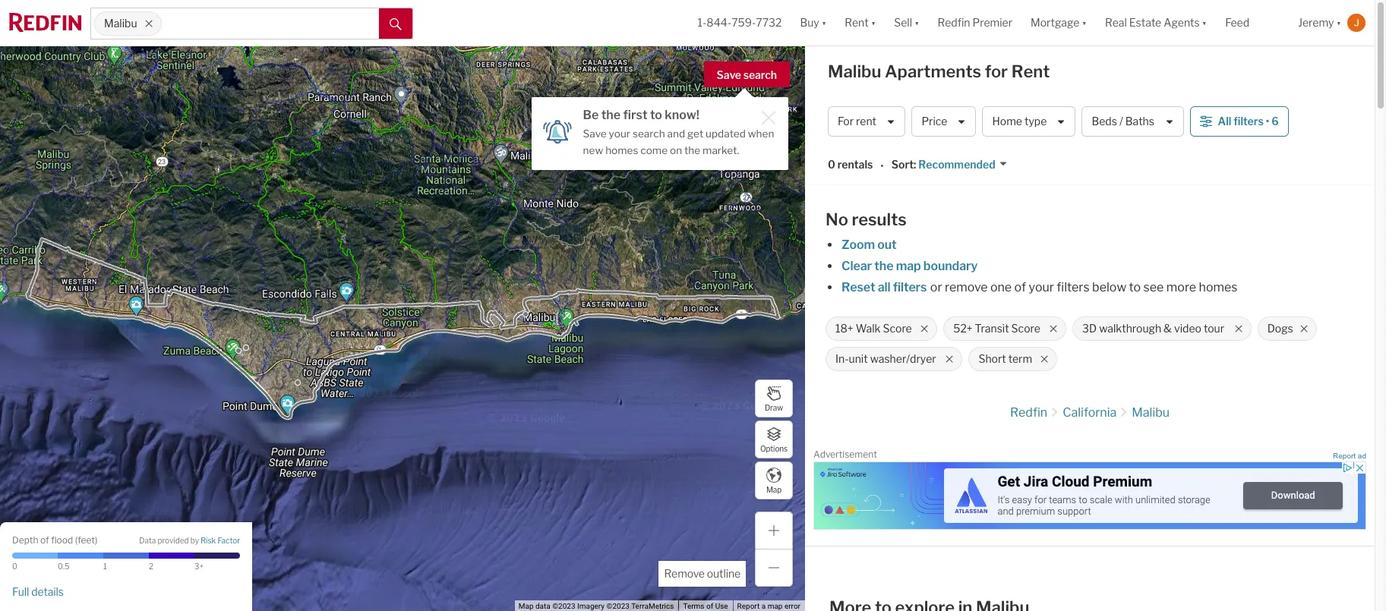 Task type: vqa. For each thing, say whether or not it's contained in the screenshot.
Town home
no



Task type: locate. For each thing, give the bounding box(es) containing it.
filters inside button
[[1234, 115, 1264, 128]]

ad region
[[814, 462, 1367, 530]]

your down the first
[[609, 128, 631, 140]]

1 horizontal spatial to
[[1130, 280, 1141, 295]]

2 vertical spatial malibu
[[1132, 406, 1170, 420]]

(
[[75, 535, 78, 546]]

redfin
[[938, 16, 971, 29], [1011, 406, 1048, 420]]

1 horizontal spatial rent
[[1012, 62, 1050, 81]]

full
[[12, 586, 29, 599]]

5 ▾ from the left
[[1203, 16, 1207, 29]]

0 up full
[[12, 562, 17, 571]]

remove in-unit washer/dryer image
[[946, 355, 955, 364]]

2 vertical spatial of
[[707, 603, 714, 611]]

sell ▾ button
[[885, 0, 929, 46]]

0 vertical spatial redfin
[[938, 16, 971, 29]]

0 horizontal spatial score
[[883, 322, 912, 335]]

no results
[[826, 210, 907, 229]]

homes
[[606, 144, 639, 156], [1199, 280, 1238, 295]]

in-unit washer/dryer
[[836, 353, 937, 366]]

map right a
[[768, 603, 783, 611]]

search up come
[[633, 128, 665, 140]]

walkthrough
[[1100, 322, 1162, 335]]

provided
[[158, 537, 189, 546]]

to inside 'zoom out clear the map boundary reset all filters or remove one of your filters below to see more homes'
[[1130, 280, 1141, 295]]

report inside button
[[1334, 452, 1356, 460]]

2 ▾ from the left
[[871, 16, 876, 29]]

0 horizontal spatial the
[[602, 108, 621, 122]]

1 ©2023 from the left
[[553, 603, 576, 611]]

4 ▾ from the left
[[1082, 16, 1087, 29]]

rent
[[845, 16, 869, 29], [1012, 62, 1050, 81]]

©2023 right imagery at the bottom
[[607, 603, 630, 611]]

search down 7732 at the top right of the page
[[744, 68, 777, 81]]

1 score from the left
[[883, 322, 912, 335]]

1 vertical spatial rent
[[1012, 62, 1050, 81]]

rent right for
[[1012, 62, 1050, 81]]

None search field
[[162, 8, 379, 39]]

feed
[[1226, 16, 1250, 29]]

ad
[[1358, 452, 1367, 460]]

redfin down term
[[1011, 406, 1048, 420]]

©2023 right the data
[[553, 603, 576, 611]]

malibu right the california
[[1132, 406, 1170, 420]]

0 vertical spatial save
[[717, 68, 742, 81]]

0 vertical spatial your
[[609, 128, 631, 140]]

redfin link
[[1011, 406, 1048, 420]]

reset all filters button
[[841, 280, 928, 295]]

beds / baths button
[[1082, 106, 1184, 137]]

risk
[[201, 537, 216, 546]]

save inside button
[[717, 68, 742, 81]]

1 vertical spatial of
[[40, 535, 49, 546]]

1 vertical spatial the
[[685, 144, 701, 156]]

52+
[[954, 322, 973, 335]]

0 horizontal spatial rent
[[845, 16, 869, 29]]

0 horizontal spatial map
[[768, 603, 783, 611]]

0 vertical spatial of
[[1015, 280, 1027, 295]]

score for 18+ walk score
[[883, 322, 912, 335]]

malibu left remove malibu image
[[104, 17, 137, 30]]

0 horizontal spatial ©2023
[[553, 603, 576, 611]]

▾ right buy
[[822, 16, 827, 29]]

1 horizontal spatial 0
[[828, 158, 836, 171]]

save up new on the top of the page
[[583, 128, 607, 140]]

3 ▾ from the left
[[915, 16, 920, 29]]

1 horizontal spatial map
[[767, 485, 782, 494]]

report
[[1334, 452, 1356, 460], [737, 603, 760, 611]]

1 vertical spatial •
[[881, 159, 884, 172]]

0 vertical spatial rent
[[845, 16, 869, 29]]

report left ad
[[1334, 452, 1356, 460]]

sort :
[[892, 158, 917, 171]]

sell
[[894, 16, 913, 29]]

map down out
[[896, 259, 921, 274]]

of
[[1015, 280, 1027, 295], [40, 535, 49, 546], [707, 603, 714, 611]]

0 vertical spatial 0
[[828, 158, 836, 171]]

▾ left sell
[[871, 16, 876, 29]]

0 left rentals in the top of the page
[[828, 158, 836, 171]]

home type button
[[983, 106, 1076, 137]]

1 vertical spatial your
[[1029, 280, 1055, 295]]

full details
[[12, 586, 64, 599]]

redfin left premier
[[938, 16, 971, 29]]

1 vertical spatial malibu
[[828, 62, 882, 81]]

for
[[838, 115, 854, 128]]

0 inside 0 rentals •
[[828, 158, 836, 171]]

data provided by risk factor
[[139, 537, 240, 546]]

0 horizontal spatial homes
[[606, 144, 639, 156]]

1 vertical spatial map
[[768, 603, 783, 611]]

0 horizontal spatial save
[[583, 128, 607, 140]]

terms of use link
[[683, 603, 728, 611]]

error
[[785, 603, 801, 611]]

depth of flood ( feet )
[[12, 535, 98, 546]]

0 horizontal spatial •
[[881, 159, 884, 172]]

homes inside 'zoom out clear the map boundary reset all filters or remove one of your filters below to see more homes'
[[1199, 280, 1238, 295]]

0 horizontal spatial search
[[633, 128, 665, 140]]

1 horizontal spatial the
[[685, 144, 701, 156]]

sell ▾ button
[[894, 0, 920, 46]]

1 vertical spatial redfin
[[1011, 406, 1048, 420]]

1 vertical spatial 0
[[12, 562, 17, 571]]

▾ right agents
[[1203, 16, 1207, 29]]

the right on on the top left
[[685, 144, 701, 156]]

map region
[[0, 0, 823, 612]]

buy
[[800, 16, 820, 29]]

• inside all filters • 6 button
[[1266, 115, 1270, 128]]

1 horizontal spatial ©2023
[[607, 603, 630, 611]]

your
[[609, 128, 631, 140], [1029, 280, 1055, 295]]

buy ▾ button
[[800, 0, 827, 46]]

filters down clear the map boundary button
[[893, 280, 927, 295]]

0 vertical spatial map
[[896, 259, 921, 274]]

redfin inside redfin premier button
[[938, 16, 971, 29]]

homes inside save your search and get updated when new homes come on the market.
[[606, 144, 639, 156]]

• left 6
[[1266, 115, 1270, 128]]

california
[[1063, 406, 1117, 420]]

boundary
[[924, 259, 978, 274]]

rent ▾ button
[[845, 0, 876, 46]]

be the first to know!
[[583, 108, 700, 122]]

2 horizontal spatial the
[[875, 259, 894, 274]]

filters left below
[[1057, 280, 1090, 295]]

of left "flood"
[[40, 535, 49, 546]]

• left sort
[[881, 159, 884, 172]]

• inside 0 rentals •
[[881, 159, 884, 172]]

0 horizontal spatial map
[[519, 603, 534, 611]]

0 horizontal spatial of
[[40, 535, 49, 546]]

the right 'be'
[[602, 108, 621, 122]]

0 horizontal spatial to
[[650, 108, 662, 122]]

0 vertical spatial report
[[1334, 452, 1356, 460]]

beds / baths
[[1092, 115, 1155, 128]]

results
[[852, 210, 907, 229]]

map for map data ©2023  imagery ©2023 terrametrics
[[519, 603, 534, 611]]

0 vertical spatial map
[[767, 485, 782, 494]]

2
[[149, 562, 153, 571]]

know!
[[665, 108, 700, 122]]

redfin for redfin premier
[[938, 16, 971, 29]]

dogs
[[1268, 322, 1294, 335]]

use
[[715, 603, 728, 611]]

search
[[744, 68, 777, 81], [633, 128, 665, 140]]

6
[[1272, 115, 1279, 128]]

0 horizontal spatial redfin
[[938, 16, 971, 29]]

1 horizontal spatial of
[[707, 603, 714, 611]]

sort
[[892, 158, 914, 171]]

of right one
[[1015, 280, 1027, 295]]

recommended button
[[917, 158, 1008, 172]]

be the first to know! dialog
[[532, 88, 788, 170]]

the inside save your search and get updated when new homes come on the market.
[[685, 144, 701, 156]]

1 vertical spatial search
[[633, 128, 665, 140]]

0 vertical spatial search
[[744, 68, 777, 81]]

homes right more
[[1199, 280, 1238, 295]]

to inside dialog
[[650, 108, 662, 122]]

1 vertical spatial to
[[1130, 280, 1141, 295]]

all
[[1218, 115, 1232, 128]]

1 vertical spatial homes
[[1199, 280, 1238, 295]]

0 vertical spatial malibu
[[104, 17, 137, 30]]

map left the data
[[519, 603, 534, 611]]

2 horizontal spatial filters
[[1234, 115, 1264, 128]]

remove 18+ walk score image
[[920, 324, 929, 334]]

map button
[[755, 462, 793, 500]]

the
[[602, 108, 621, 122], [685, 144, 701, 156], [875, 259, 894, 274]]

recommended
[[919, 158, 996, 171]]

1 horizontal spatial score
[[1012, 322, 1041, 335]]

0 vertical spatial •
[[1266, 115, 1270, 128]]

score left remove 52+ transit score icon
[[1012, 322, 1041, 335]]

details
[[31, 586, 64, 599]]

1 horizontal spatial search
[[744, 68, 777, 81]]

feet
[[78, 535, 95, 546]]

full details button
[[12, 586, 64, 599]]

out
[[878, 238, 897, 252]]

map inside button
[[767, 485, 782, 494]]

1 ▾ from the left
[[822, 16, 827, 29]]

map
[[767, 485, 782, 494], [519, 603, 534, 611]]

2 score from the left
[[1012, 322, 1041, 335]]

3d walkthrough & video tour
[[1083, 322, 1225, 335]]

baths
[[1126, 115, 1155, 128]]

0 horizontal spatial 0
[[12, 562, 17, 571]]

2 horizontal spatial of
[[1015, 280, 1027, 295]]

1 vertical spatial report
[[737, 603, 760, 611]]

apartments
[[885, 62, 982, 81]]

save down 844-
[[717, 68, 742, 81]]

2 vertical spatial the
[[875, 259, 894, 274]]

report left a
[[737, 603, 760, 611]]

6 ▾ from the left
[[1337, 16, 1342, 29]]

filters
[[1234, 115, 1264, 128], [893, 280, 927, 295], [1057, 280, 1090, 295]]

score left remove 18+ walk score image
[[883, 322, 912, 335]]

▾ right the mortgage
[[1082, 16, 1087, 29]]

1 horizontal spatial map
[[896, 259, 921, 274]]

1 horizontal spatial your
[[1029, 280, 1055, 295]]

malibu for malibu apartments for rent
[[828, 62, 882, 81]]

search inside save your search and get updated when new homes come on the market.
[[633, 128, 665, 140]]

1
[[103, 562, 107, 571]]

save inside save your search and get updated when new homes come on the market.
[[583, 128, 607, 140]]

•
[[1266, 115, 1270, 128], [881, 159, 884, 172]]

2 horizontal spatial malibu
[[1132, 406, 1170, 420]]

estate
[[1130, 16, 1162, 29]]

1 horizontal spatial malibu
[[828, 62, 882, 81]]

the inside 'zoom out clear the map boundary reset all filters or remove one of your filters below to see more homes'
[[875, 259, 894, 274]]

0 vertical spatial the
[[602, 108, 621, 122]]

mortgage ▾ button
[[1022, 0, 1096, 46]]

1 horizontal spatial homes
[[1199, 280, 1238, 295]]

your right one
[[1029, 280, 1055, 295]]

1 vertical spatial map
[[519, 603, 534, 611]]

or
[[931, 280, 943, 295]]

malibu down rent ▾ button
[[828, 62, 882, 81]]

1 horizontal spatial save
[[717, 68, 742, 81]]

depth
[[12, 535, 38, 546]]

type
[[1025, 115, 1047, 128]]

user photo image
[[1348, 14, 1366, 32]]

malibu for "malibu" link
[[1132, 406, 1170, 420]]

homes right new on the top of the page
[[606, 144, 639, 156]]

filters right all
[[1234, 115, 1264, 128]]

18+
[[836, 322, 854, 335]]

0 horizontal spatial report
[[737, 603, 760, 611]]

▾ for buy ▾
[[822, 16, 827, 29]]

1 vertical spatial save
[[583, 128, 607, 140]]

▾ right sell
[[915, 16, 920, 29]]

0 vertical spatial homes
[[606, 144, 639, 156]]

rent right buy ▾
[[845, 16, 869, 29]]

1 horizontal spatial filters
[[1057, 280, 1090, 295]]

see
[[1144, 280, 1164, 295]]

all filters • 6
[[1218, 115, 1279, 128]]

remove
[[945, 280, 988, 295]]

of left use
[[707, 603, 714, 611]]

▾ left user photo
[[1337, 16, 1342, 29]]

google image
[[4, 592, 54, 612]]

1 horizontal spatial redfin
[[1011, 406, 1048, 420]]

0 vertical spatial to
[[650, 108, 662, 122]]

1 horizontal spatial report
[[1334, 452, 1356, 460]]

in-
[[836, 353, 849, 366]]

unit
[[849, 353, 868, 366]]

to left see
[[1130, 280, 1141, 295]]

the up the all
[[875, 259, 894, 274]]

map down options
[[767, 485, 782, 494]]

1 horizontal spatial •
[[1266, 115, 1270, 128]]

of for depth of flood ( feet )
[[40, 535, 49, 546]]

to right the first
[[650, 108, 662, 122]]

0 horizontal spatial your
[[609, 128, 631, 140]]



Task type: describe. For each thing, give the bounding box(es) containing it.
map inside 'zoom out clear the map boundary reset all filters or remove one of your filters below to see more homes'
[[896, 259, 921, 274]]

zoom out clear the map boundary reset all filters or remove one of your filters below to see more homes
[[842, 238, 1238, 295]]

submit search image
[[390, 18, 402, 30]]

rent ▾
[[845, 16, 876, 29]]

0 horizontal spatial malibu
[[104, 17, 137, 30]]

0.5
[[58, 562, 70, 571]]

more
[[1167, 280, 1197, 295]]

zoom out button
[[841, 238, 898, 252]]

draw
[[765, 403, 783, 412]]

save search
[[717, 68, 777, 81]]

a
[[762, 603, 766, 611]]

washer/dryer
[[870, 353, 937, 366]]

your inside 'zoom out clear the map boundary reset all filters or remove one of your filters below to see more homes'
[[1029, 280, 1055, 295]]

zoom
[[842, 238, 875, 252]]

and
[[668, 128, 685, 140]]

2 ©2023 from the left
[[607, 603, 630, 611]]

report for report a map error
[[737, 603, 760, 611]]

remove malibu image
[[144, 19, 153, 28]]

remove 3d walkthrough & video tour image
[[1234, 324, 1244, 334]]

of inside 'zoom out clear the map boundary reset all filters or remove one of your filters below to see more homes'
[[1015, 280, 1027, 295]]

for
[[985, 62, 1008, 81]]

0 horizontal spatial filters
[[893, 280, 927, 295]]

remove outline
[[664, 568, 741, 580]]

:
[[914, 158, 917, 171]]

draw button
[[755, 380, 793, 418]]

real estate agents ▾ button
[[1096, 0, 1217, 46]]

save your search and get updated when new homes come on the market.
[[583, 128, 775, 156]]

3d
[[1083, 322, 1097, 335]]

score for 52+ transit score
[[1012, 322, 1041, 335]]

▾ inside 'dropdown button'
[[1203, 16, 1207, 29]]

buy ▾ button
[[791, 0, 836, 46]]

• for rentals
[[881, 159, 884, 172]]

▾ for jeremy ▾
[[1337, 16, 1342, 29]]

save for save search
[[717, 68, 742, 81]]

report ad
[[1334, 452, 1367, 460]]

remove
[[664, 568, 705, 580]]

factor
[[218, 537, 240, 546]]

short term
[[979, 353, 1033, 366]]

0 for 0
[[12, 562, 17, 571]]

report ad button
[[1334, 452, 1367, 463]]

redfin for redfin
[[1011, 406, 1048, 420]]

▾ for sell ▾
[[915, 16, 920, 29]]

california link
[[1063, 406, 1117, 420]]

flood
[[51, 535, 73, 546]]

remove 52+ transit score image
[[1049, 324, 1058, 334]]

rent ▾ button
[[836, 0, 885, 46]]

all
[[878, 280, 891, 295]]

first
[[623, 108, 648, 122]]

options button
[[755, 421, 793, 459]]

remove dogs image
[[1300, 324, 1310, 334]]

save for save your search and get updated when new homes come on the market.
[[583, 128, 607, 140]]

buy ▾
[[800, 16, 827, 29]]

walk
[[856, 322, 881, 335]]

on
[[670, 144, 682, 156]]

all filters • 6 button
[[1190, 106, 1289, 137]]

short
[[979, 353, 1007, 366]]

real
[[1105, 16, 1127, 29]]

data
[[536, 603, 551, 611]]

18+ walk score
[[836, 322, 912, 335]]

jeremy ▾
[[1299, 16, 1342, 29]]

52+ transit score
[[954, 322, 1041, 335]]

rent inside dropdown button
[[845, 16, 869, 29]]

844-
[[707, 16, 732, 29]]

)
[[95, 535, 98, 546]]

clear the map boundary button
[[841, 259, 979, 274]]

terms of use
[[683, 603, 728, 611]]

for rent
[[838, 115, 877, 128]]

save search button
[[704, 62, 790, 87]]

options
[[761, 444, 788, 453]]

your inside save your search and get updated when new homes come on the market.
[[609, 128, 631, 140]]

/
[[1120, 115, 1124, 128]]

imagery
[[577, 603, 605, 611]]

data
[[139, 537, 156, 546]]

by
[[190, 537, 199, 546]]

map for map
[[767, 485, 782, 494]]

new
[[583, 144, 603, 156]]

▾ for rent ▾
[[871, 16, 876, 29]]

outline
[[707, 568, 741, 580]]

advertisement
[[814, 449, 877, 460]]

▾ for mortgage ▾
[[1082, 16, 1087, 29]]

no
[[826, 210, 849, 229]]

of for terms of use
[[707, 603, 714, 611]]

3+
[[195, 562, 204, 571]]

remove outline button
[[659, 562, 746, 587]]

feed button
[[1217, 0, 1289, 46]]

0 for 0 rentals •
[[828, 158, 836, 171]]

redfin premier
[[938, 16, 1013, 29]]

mortgage ▾
[[1031, 16, 1087, 29]]

1-
[[698, 16, 707, 29]]

malibu link
[[1132, 406, 1170, 420]]

search inside button
[[744, 68, 777, 81]]

home type
[[993, 115, 1047, 128]]

report for report ad
[[1334, 452, 1356, 460]]

real estate agents ▾ link
[[1105, 0, 1207, 46]]

sell ▾
[[894, 16, 920, 29]]

below
[[1093, 280, 1127, 295]]

remove short term image
[[1040, 355, 1049, 364]]

beds
[[1092, 115, 1118, 128]]

home
[[993, 115, 1023, 128]]

• for filters
[[1266, 115, 1270, 128]]

market.
[[703, 144, 740, 156]]

mortgage ▾ button
[[1031, 0, 1087, 46]]

price
[[922, 115, 948, 128]]

premier
[[973, 16, 1013, 29]]

be
[[583, 108, 599, 122]]

real estate agents ▾
[[1105, 16, 1207, 29]]

agents
[[1164, 16, 1200, 29]]

video
[[1175, 322, 1202, 335]]

terms
[[683, 603, 705, 611]]



